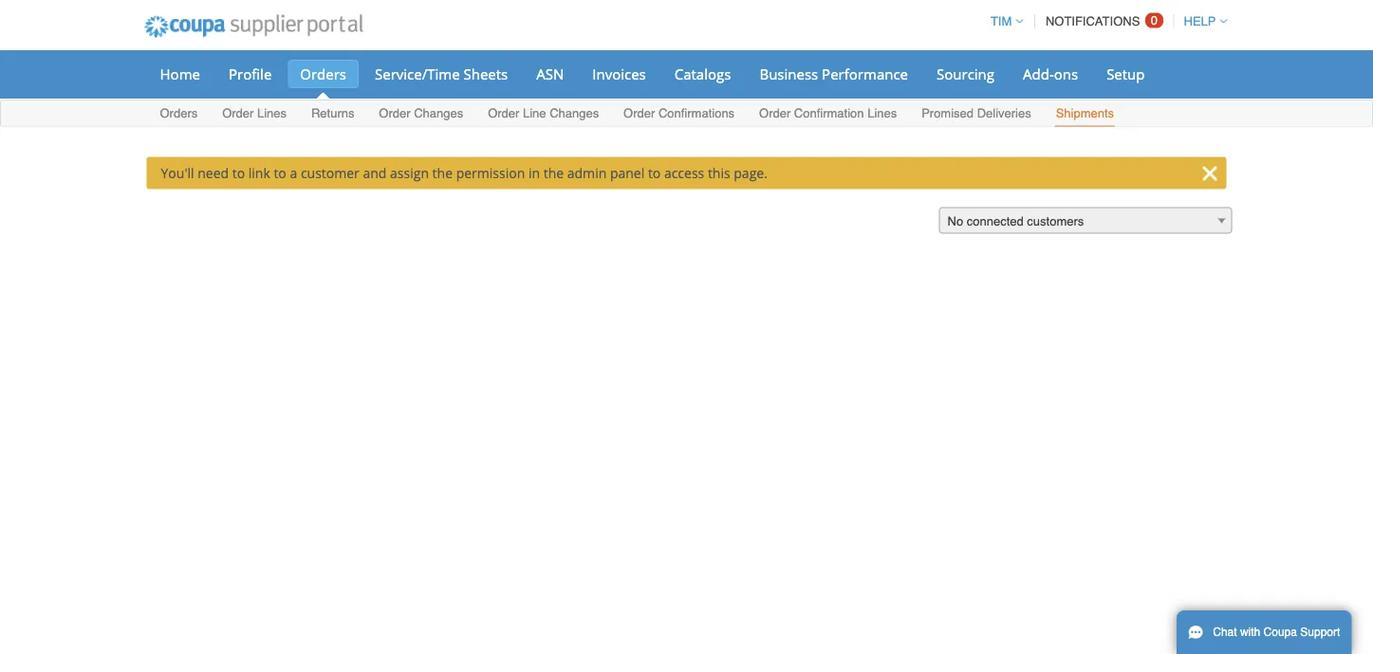 Task type: locate. For each thing, give the bounding box(es) containing it.
2 lines from the left
[[867, 106, 897, 121]]

the right in
[[543, 164, 564, 182]]

order down 'service/time'
[[379, 106, 410, 121]]

No connected customers text field
[[940, 208, 1231, 235]]

2 horizontal spatial to
[[648, 164, 661, 182]]

to right panel
[[648, 164, 661, 182]]

5 order from the left
[[759, 106, 791, 121]]

the
[[432, 164, 453, 182], [543, 164, 564, 182]]

order for order line changes
[[488, 106, 519, 121]]

changes right line
[[550, 106, 599, 121]]

to left the a
[[274, 164, 286, 182]]

3 order from the left
[[488, 106, 519, 121]]

home
[[160, 64, 200, 84]]

panel
[[610, 164, 645, 182]]

help link
[[1175, 14, 1227, 28]]

4 order from the left
[[624, 106, 655, 121]]

lines down profile link
[[257, 106, 287, 121]]

order inside order confirmations link
[[624, 106, 655, 121]]

order line changes link
[[487, 102, 600, 127]]

lines
[[257, 106, 287, 121], [867, 106, 897, 121]]

order changes link
[[378, 102, 464, 127]]

the right assign on the left
[[432, 164, 453, 182]]

0 vertical spatial orders link
[[288, 60, 359, 88]]

notifications 0
[[1046, 13, 1158, 28]]

0 horizontal spatial the
[[432, 164, 453, 182]]

chat with coupa support button
[[1177, 611, 1352, 655]]

business performance
[[760, 64, 908, 84]]

need
[[198, 164, 229, 182]]

order lines
[[222, 106, 287, 121]]

changes down service/time sheets link
[[414, 106, 463, 121]]

to
[[232, 164, 245, 182], [274, 164, 286, 182], [648, 164, 661, 182]]

order line changes
[[488, 106, 599, 121]]

setup link
[[1094, 60, 1157, 88]]

order confirmation lines link
[[758, 102, 898, 127]]

asn link
[[524, 60, 576, 88]]

1 horizontal spatial changes
[[550, 106, 599, 121]]

promised deliveries
[[922, 106, 1031, 121]]

orders for rightmost orders link
[[300, 64, 346, 84]]

lines inside order confirmation lines link
[[867, 106, 897, 121]]

1 horizontal spatial lines
[[867, 106, 897, 121]]

no connected customers
[[948, 214, 1084, 229]]

line
[[523, 106, 546, 121]]

1 horizontal spatial to
[[274, 164, 286, 182]]

performance
[[822, 64, 908, 84]]

catalogs
[[674, 64, 731, 84]]

1 horizontal spatial orders link
[[288, 60, 359, 88]]

home link
[[148, 60, 213, 88]]

order down invoices link
[[624, 106, 655, 121]]

1 vertical spatial orders
[[160, 106, 198, 121]]

business
[[760, 64, 818, 84]]

returns link
[[310, 102, 355, 127]]

0 horizontal spatial changes
[[414, 106, 463, 121]]

service/time sheets
[[375, 64, 508, 84]]

1 order from the left
[[222, 106, 254, 121]]

1 horizontal spatial the
[[543, 164, 564, 182]]

customer
[[301, 164, 359, 182]]

changes
[[414, 106, 463, 121], [550, 106, 599, 121]]

catalogs link
[[662, 60, 743, 88]]

access
[[664, 164, 704, 182]]

order down profile link
[[222, 106, 254, 121]]

0 horizontal spatial to
[[232, 164, 245, 182]]

orders link
[[288, 60, 359, 88], [159, 102, 199, 127]]

with
[[1240, 626, 1260, 640]]

orders
[[300, 64, 346, 84], [160, 106, 198, 121]]

link
[[248, 164, 270, 182]]

a
[[290, 164, 297, 182]]

navigation containing notifications 0
[[982, 3, 1227, 40]]

sourcing link
[[924, 60, 1007, 88]]

shipments
[[1056, 106, 1114, 121]]

help
[[1184, 14, 1216, 28]]

order confirmation lines
[[759, 106, 897, 121]]

order inside order changes link
[[379, 106, 410, 121]]

0 horizontal spatial lines
[[257, 106, 287, 121]]

promised deliveries link
[[921, 102, 1032, 127]]

orders link down home link
[[159, 102, 199, 127]]

navigation
[[982, 3, 1227, 40]]

0 horizontal spatial orders link
[[159, 102, 199, 127]]

tim
[[991, 14, 1012, 28]]

promised
[[922, 106, 974, 121]]

0 vertical spatial orders
[[300, 64, 346, 84]]

order inside order confirmation lines link
[[759, 106, 791, 121]]

1 lines from the left
[[257, 106, 287, 121]]

orders up returns
[[300, 64, 346, 84]]

0 horizontal spatial orders
[[160, 106, 198, 121]]

lines down 'performance'
[[867, 106, 897, 121]]

orders link up returns
[[288, 60, 359, 88]]

order
[[222, 106, 254, 121], [379, 106, 410, 121], [488, 106, 519, 121], [624, 106, 655, 121], [759, 106, 791, 121]]

coupa
[[1264, 626, 1297, 640]]

chat
[[1213, 626, 1237, 640]]

orders down home link
[[160, 106, 198, 121]]

2 to from the left
[[274, 164, 286, 182]]

and
[[363, 164, 387, 182]]

2 the from the left
[[543, 164, 564, 182]]

2 order from the left
[[379, 106, 410, 121]]

to left link
[[232, 164, 245, 182]]

order inside order lines link
[[222, 106, 254, 121]]

invoices
[[592, 64, 646, 84]]

business performance link
[[747, 60, 920, 88]]

order left line
[[488, 106, 519, 121]]

order down business
[[759, 106, 791, 121]]

order inside order line changes link
[[488, 106, 519, 121]]

1 horizontal spatial orders
[[300, 64, 346, 84]]

orders for bottom orders link
[[160, 106, 198, 121]]



Task type: describe. For each thing, give the bounding box(es) containing it.
customers
[[1027, 214, 1084, 229]]

sheets
[[464, 64, 508, 84]]

returns
[[311, 106, 354, 121]]

shipments link
[[1055, 102, 1115, 127]]

1 changes from the left
[[414, 106, 463, 121]]

1 the from the left
[[432, 164, 453, 182]]

ons
[[1054, 64, 1078, 84]]

order changes
[[379, 106, 463, 121]]

0
[[1151, 13, 1158, 28]]

1 to from the left
[[232, 164, 245, 182]]

service/time
[[375, 64, 460, 84]]

add-
[[1023, 64, 1054, 84]]

No connected customers field
[[939, 207, 1232, 235]]

profile link
[[216, 60, 284, 88]]

order confirmations link
[[623, 102, 736, 127]]

you'll
[[161, 164, 194, 182]]

in
[[528, 164, 540, 182]]

order for order confirmation lines
[[759, 106, 791, 121]]

asn
[[536, 64, 564, 84]]

no
[[948, 214, 963, 229]]

invoices link
[[580, 60, 658, 88]]

notifications
[[1046, 14, 1140, 28]]

add-ons link
[[1011, 60, 1090, 88]]

2 changes from the left
[[550, 106, 599, 121]]

order lines link
[[221, 102, 288, 127]]

deliveries
[[977, 106, 1031, 121]]

support
[[1300, 626, 1340, 640]]

profile
[[229, 64, 272, 84]]

order for order changes
[[379, 106, 410, 121]]

order for order confirmations
[[624, 106, 655, 121]]

setup
[[1107, 64, 1145, 84]]

connected
[[967, 214, 1024, 229]]

service/time sheets link
[[362, 60, 520, 88]]

assign
[[390, 164, 429, 182]]

page.
[[734, 164, 768, 182]]

confirmations
[[658, 106, 735, 121]]

3 to from the left
[[648, 164, 661, 182]]

tim link
[[982, 14, 1023, 28]]

order confirmations
[[624, 106, 735, 121]]

add-ons
[[1023, 64, 1078, 84]]

permission
[[456, 164, 525, 182]]

you'll need to link to a customer and assign the permission in the admin panel to access this page.
[[161, 164, 768, 182]]

chat with coupa support
[[1213, 626, 1340, 640]]

lines inside order lines link
[[257, 106, 287, 121]]

this
[[708, 164, 730, 182]]

coupa supplier portal image
[[131, 3, 376, 50]]

1 vertical spatial orders link
[[159, 102, 199, 127]]

admin
[[567, 164, 607, 182]]

sourcing
[[937, 64, 994, 84]]

confirmation
[[794, 106, 864, 121]]

order for order lines
[[222, 106, 254, 121]]



Task type: vqa. For each thing, say whether or not it's contained in the screenshot.
Tim link
yes



